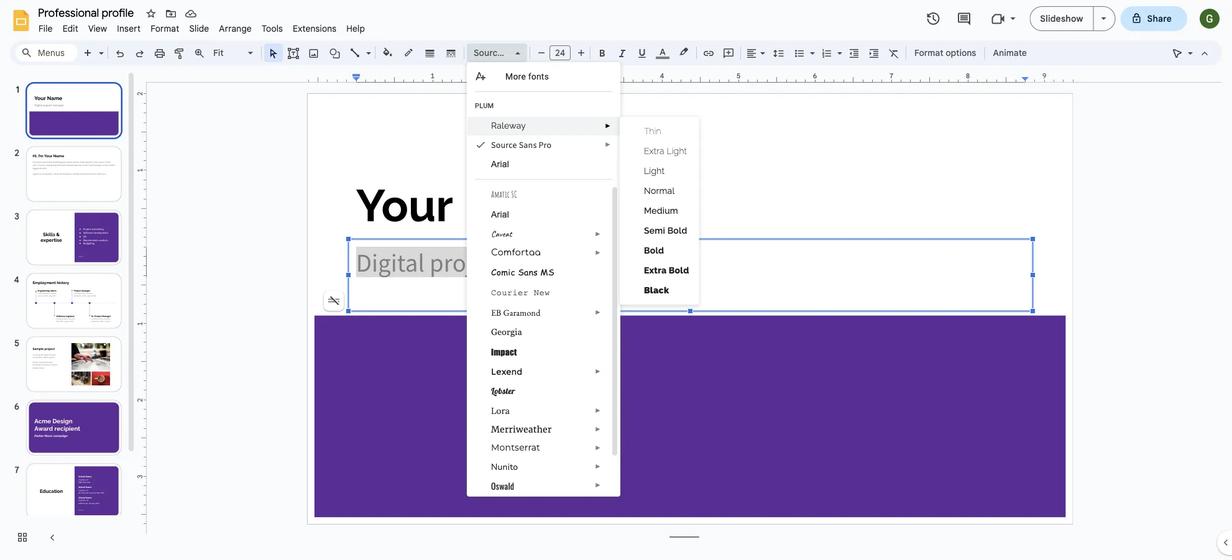 Task type: locate. For each thing, give the bounding box(es) containing it.
source
[[474, 47, 502, 58], [491, 139, 517, 150]]

pro up fonts
[[526, 47, 540, 58]]

slideshow button
[[1030, 6, 1094, 31]]

impact
[[491, 347, 517, 357]]

plum menu item
[[467, 97, 620, 117]]

menu bar containing file
[[34, 16, 370, 37]]

bold up the "black"
[[669, 265, 689, 275]]

more fonts
[[505, 71, 549, 81]]

source sans pro inside main toolbar
[[474, 47, 540, 58]]

source inside option
[[474, 47, 502, 58]]

menu
[[620, 117, 699, 305]]

navigation
[[0, 70, 137, 560]]

►
[[605, 122, 611, 130], [605, 141, 611, 148], [595, 230, 601, 237], [595, 249, 601, 256], [595, 309, 601, 316], [595, 368, 601, 375], [595, 407, 601, 414], [595, 425, 601, 433], [595, 444, 601, 451], [595, 463, 601, 470], [595, 481, 601, 489]]

0 vertical spatial arial
[[491, 159, 509, 169]]

shape image
[[328, 44, 342, 62]]

extra light
[[644, 146, 687, 156]]

0 vertical spatial extra
[[644, 146, 664, 156]]

format left options
[[914, 47, 943, 58]]

slide
[[189, 23, 209, 34]]

main toolbar
[[77, 0, 1033, 482]]

garamond
[[503, 307, 540, 318]]

ms
[[540, 266, 554, 278]]

arial up caveat
[[491, 210, 509, 219]]

edit
[[63, 23, 78, 34]]

right margin image
[[1022, 73, 1072, 82]]

► for caveat
[[595, 230, 601, 237]]

presentation options image
[[1101, 17, 1106, 20]]

Star checkbox
[[142, 5, 160, 22]]

oswald menu
[[467, 62, 620, 560]]

format inside menu item
[[151, 23, 179, 34]]

extra up the "black"
[[644, 265, 667, 275]]

mode and view toolbar
[[1167, 40, 1215, 65]]

light
[[667, 146, 687, 156], [644, 166, 665, 176]]

menu containing thin
[[620, 117, 699, 305]]

border dash option
[[444, 44, 458, 62]]

menu bar
[[34, 16, 370, 37]]

view
[[88, 23, 107, 34]]

highlight color image
[[677, 44, 691, 59]]

oswald application
[[0, 0, 1232, 560]]

extra
[[644, 146, 664, 156], [644, 265, 667, 275]]

edit menu item
[[58, 21, 83, 36]]

sans
[[504, 47, 524, 58], [519, 139, 537, 150], [518, 266, 538, 278]]

1 vertical spatial format
[[914, 47, 943, 58]]

source sans pro
[[474, 47, 540, 58], [491, 139, 552, 150]]

0 vertical spatial source
[[474, 47, 502, 58]]

2 extra from the top
[[644, 265, 667, 275]]

0 horizontal spatial format
[[151, 23, 179, 34]]

sans down "raleway"
[[519, 139, 537, 150]]

format inside button
[[914, 47, 943, 58]]

► for montserrat
[[595, 444, 601, 451]]

courier new
[[491, 288, 550, 298]]

format down 'star' option
[[151, 23, 179, 34]]

0 vertical spatial source sans pro
[[474, 47, 540, 58]]

extra bold
[[644, 265, 689, 275]]

text color image
[[656, 44, 669, 59]]

animate
[[993, 47, 1027, 58]]

caveat
[[491, 228, 512, 239]]

source right border dash 'option'
[[474, 47, 502, 58]]

lexend
[[491, 366, 522, 377]]

extra for extra light
[[644, 146, 664, 156]]

bold right "semi"
[[667, 225, 687, 236]]

1 extra from the top
[[644, 146, 664, 156]]

pro
[[526, 47, 540, 58], [539, 139, 552, 150]]

montserrat
[[491, 442, 540, 453]]

1 vertical spatial extra
[[644, 265, 667, 275]]

source sans pro down "raleway"
[[491, 139, 552, 150]]

2
[[136, 92, 144, 96]]

georgia
[[491, 327, 522, 337]]

format
[[151, 23, 179, 34], [914, 47, 943, 58]]

1 vertical spatial source sans pro
[[491, 139, 552, 150]]

pro inside option
[[526, 47, 540, 58]]

Menus field
[[16, 44, 78, 62]]

lora
[[491, 405, 510, 416]]

source down "raleway"
[[491, 139, 517, 150]]

option
[[324, 291, 344, 311]]

checkbox item
[[467, 494, 610, 515]]

extensions
[[293, 23, 336, 34]]

semi
[[644, 225, 665, 236]]

0 vertical spatial bold
[[667, 225, 687, 236]]

sans left ms
[[518, 266, 538, 278]]

live pointer settings image
[[1185, 45, 1193, 49]]

bold
[[667, 225, 687, 236], [644, 245, 664, 255], [669, 265, 689, 275]]

menu bar inside menu bar "banner"
[[34, 16, 370, 37]]

format menu item
[[146, 21, 184, 36]]

fonts
[[528, 71, 549, 81]]

0 vertical spatial format
[[151, 23, 179, 34]]

1 vertical spatial arial
[[491, 210, 509, 219]]

raleway
[[491, 121, 526, 131]]

format options button
[[909, 44, 982, 62]]

medium
[[644, 205, 678, 216]]

1 vertical spatial bold
[[644, 245, 664, 255]]

animate button
[[987, 44, 1032, 62]]

eb garamond
[[491, 307, 540, 318]]

border color: transparent image
[[402, 44, 416, 60]]

0 vertical spatial light
[[667, 146, 687, 156]]

► for lora
[[595, 407, 601, 414]]

0 horizontal spatial light
[[644, 166, 665, 176]]

file
[[39, 23, 53, 34]]

Zoom field
[[209, 44, 259, 62]]

pro down plum menu item
[[539, 139, 552, 150]]

bold down "semi"
[[644, 245, 664, 255]]

1 horizontal spatial format
[[914, 47, 943, 58]]

1 vertical spatial source
[[491, 139, 517, 150]]

arrange
[[219, 23, 252, 34]]

► for merriweather
[[595, 425, 601, 433]]

0 vertical spatial pro
[[526, 47, 540, 58]]

arrange menu item
[[214, 21, 257, 36]]

comic
[[491, 266, 515, 278]]

plum
[[475, 102, 494, 109]]

0 vertical spatial sans
[[504, 47, 524, 58]]

arial
[[491, 159, 509, 169], [491, 210, 509, 219]]

new slide with layout image
[[96, 45, 104, 49]]

arial up amatic at the top left of page
[[491, 159, 509, 169]]

2 vertical spatial bold
[[669, 265, 689, 275]]

1 vertical spatial pro
[[539, 139, 552, 150]]

semi bold
[[644, 225, 687, 236]]

options
[[946, 47, 976, 58]]

slideshow
[[1040, 13, 1083, 24]]

border weight option
[[423, 44, 437, 62]]

sans up more
[[504, 47, 524, 58]]

extra down the thin
[[644, 146, 664, 156]]

source sans pro up more
[[474, 47, 540, 58]]



Task type: describe. For each thing, give the bounding box(es) containing it.
tools
[[262, 23, 283, 34]]

do not autofit image
[[325, 292, 343, 310]]

insert image image
[[307, 44, 321, 62]]

oswald
[[491, 480, 514, 492]]

line & paragraph spacing image
[[772, 44, 786, 62]]

► for nunito
[[595, 463, 601, 470]]

Zoom text field
[[211, 44, 246, 62]]

slide menu item
[[184, 21, 214, 36]]

nunito
[[491, 461, 518, 473]]

extensions menu item
[[288, 21, 341, 36]]

Font size text field
[[550, 45, 570, 60]]

file menu item
[[34, 21, 58, 36]]

sc
[[511, 189, 517, 200]]

amatic sc
[[491, 189, 517, 200]]

more
[[505, 71, 526, 81]]

format for format options
[[914, 47, 943, 58]]

► for comfortaa
[[595, 249, 601, 256]]

view menu item
[[83, 21, 112, 36]]

comfortaa
[[491, 247, 541, 257]]

format options
[[914, 47, 976, 58]]

checkbox item inside oswald menu
[[467, 494, 610, 515]]

source sans pro inside oswald menu
[[491, 139, 552, 150]]

lobster
[[491, 385, 515, 396]]

normal
[[644, 186, 675, 196]]

share
[[1147, 13, 1172, 24]]

Font size field
[[549, 45, 576, 63]]

bold for extra bold
[[669, 265, 689, 275]]

pro inside oswald menu
[[539, 139, 552, 150]]

left margin image
[[308, 73, 360, 82]]

Rename text field
[[34, 5, 141, 20]]

new
[[534, 288, 550, 298]]

format for format
[[151, 23, 179, 34]]

courier
[[491, 288, 528, 298]]

help menu item
[[341, 21, 370, 36]]

extra for extra bold
[[644, 265, 667, 275]]

1 vertical spatial light
[[644, 166, 665, 176]]

black
[[644, 285, 669, 295]]

1 arial from the top
[[491, 159, 509, 169]]

source inside oswald menu
[[491, 139, 517, 150]]

comic sans ms
[[491, 266, 554, 278]]

eb
[[491, 307, 501, 318]]

fill color: transparent image
[[381, 44, 395, 60]]

tools menu item
[[257, 21, 288, 36]]

share button
[[1120, 6, 1187, 31]]

1 horizontal spatial light
[[667, 146, 687, 156]]

menu bar banner
[[0, 0, 1232, 560]]

► for eb garamond
[[595, 309, 601, 316]]

sans inside option
[[504, 47, 524, 58]]

merriweather
[[491, 424, 552, 435]]

► for lexend
[[595, 368, 601, 375]]

1 vertical spatial sans
[[519, 139, 537, 150]]

2 vertical spatial sans
[[518, 266, 538, 278]]

thin
[[644, 126, 661, 136]]

insert
[[117, 23, 141, 34]]

bold for semi bold
[[667, 225, 687, 236]]

insert menu item
[[112, 21, 146, 36]]

help
[[346, 23, 365, 34]]

navigation inside oswald application
[[0, 70, 137, 560]]

2 arial from the top
[[491, 210, 509, 219]]

amatic
[[491, 189, 510, 200]]

font list. source sans pro selected. option
[[474, 44, 540, 62]]



Task type: vqa. For each thing, say whether or not it's contained in the screenshot.
Description
no



